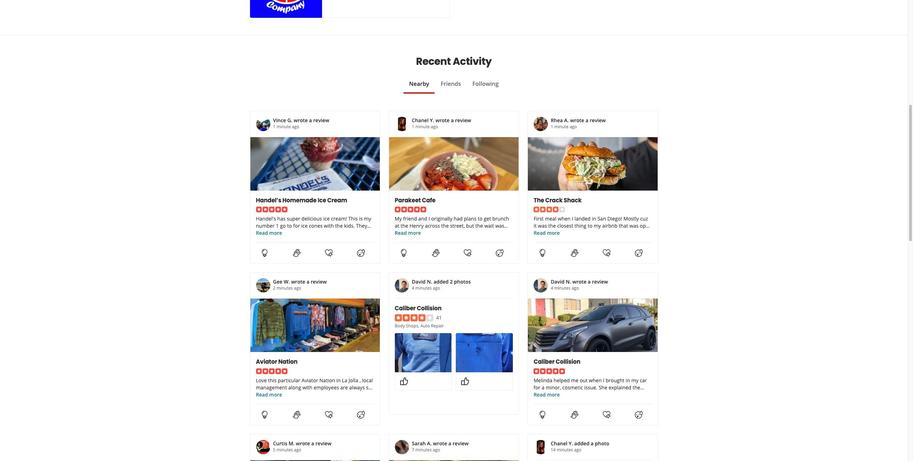 Task type: describe. For each thing, give the bounding box(es) containing it.
4 star rating image
[[534, 207, 565, 213]]

1 photo of david n. image from the left
[[395, 279, 409, 293]]

1 24 like v2 image from the left
[[400, 378, 409, 386]]

2 24 like v2 image from the left
[[461, 378, 470, 386]]

photo of sarah a. image
[[395, 441, 409, 455]]



Task type: locate. For each thing, give the bounding box(es) containing it.
0 vertical spatial photo of chanel y. image
[[395, 117, 409, 131]]

tab list
[[250, 80, 658, 94]]

1 horizontal spatial photo of chanel y. image
[[534, 441, 548, 455]]

photo of david n. image
[[395, 279, 409, 293], [534, 279, 548, 293]]

4.2 star rating image
[[395, 315, 434, 322]]

photo of gee w. image
[[256, 279, 270, 293]]

0 horizontal spatial 24 like v2 image
[[400, 378, 409, 386]]

0 horizontal spatial photo of david n. image
[[395, 279, 409, 293]]

5 star rating image
[[256, 207, 287, 213], [395, 207, 426, 213], [256, 369, 287, 375], [534, 369, 565, 375]]

explore recent activity section section
[[250, 35, 658, 462]]

0 horizontal spatial photo of chanel y. image
[[395, 117, 409, 131]]

photo of chanel y. image
[[395, 117, 409, 131], [534, 441, 548, 455]]

1 horizontal spatial 24 like v2 image
[[461, 378, 470, 386]]

1 horizontal spatial photo of david n. image
[[534, 279, 548, 293]]

photo of curtis m. image
[[256, 441, 270, 455]]

photo of vince g. image
[[256, 117, 270, 131]]

photo of rhea a. image
[[534, 117, 548, 131]]

categories element
[[395, 323, 444, 330]]

24 like v2 image
[[400, 378, 409, 386], [461, 378, 470, 386]]

1 vertical spatial photo of chanel y. image
[[534, 441, 548, 455]]

photo of 24/7 moving and storage image
[[250, 0, 322, 18]]

2 photo of david n. image from the left
[[534, 279, 548, 293]]



Task type: vqa. For each thing, say whether or not it's contained in the screenshot.
Photo Of 24/7 Moving And Storage
yes



